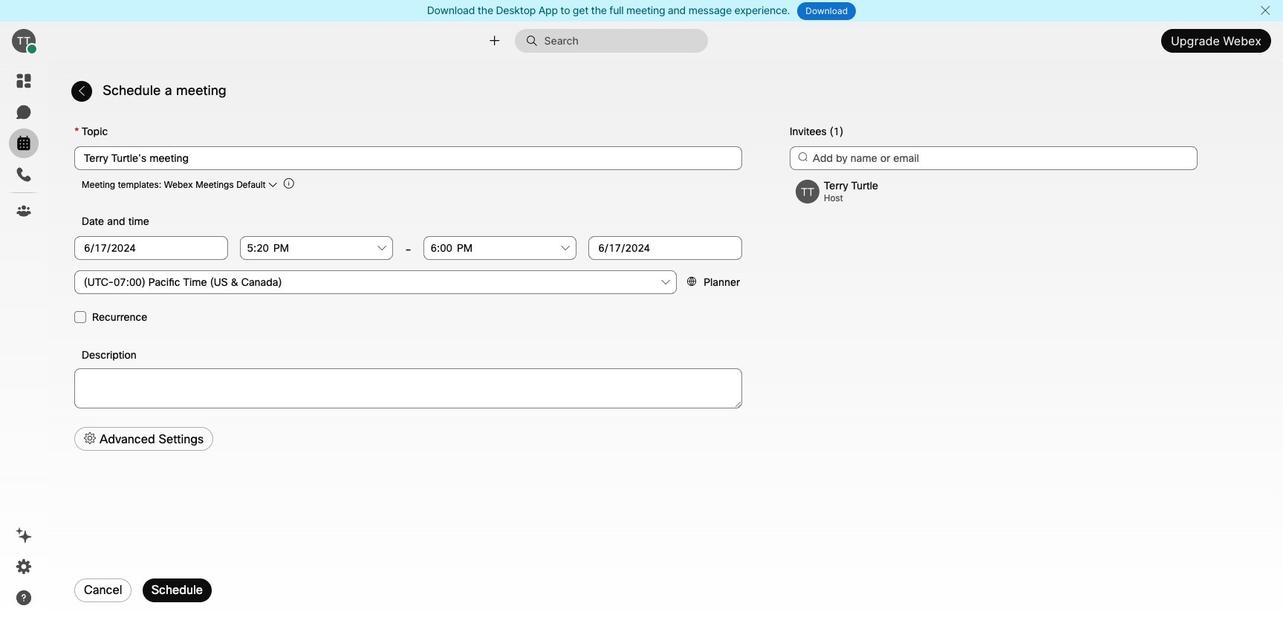 Task type: describe. For each thing, give the bounding box(es) containing it.
help image
[[15, 589, 33, 607]]

meetings image
[[15, 134, 33, 152]]

teams, has no new notifications image
[[15, 202, 33, 220]]

connect people image
[[488, 34, 502, 48]]

webex tab list
[[9, 66, 39, 226]]



Task type: locate. For each thing, give the bounding box(es) containing it.
settings image
[[15, 558, 33, 576]]

dashboard image
[[15, 72, 33, 90]]

calls image
[[15, 166, 33, 184]]

cancel_16 image
[[1259, 4, 1271, 16]]

wrapper image
[[27, 44, 37, 54]]

navigation
[[0, 60, 48, 626]]

what's new image
[[15, 527, 33, 545]]

wrapper image
[[526, 35, 544, 47]]

messaging, has no new notifications image
[[15, 103, 33, 121]]



